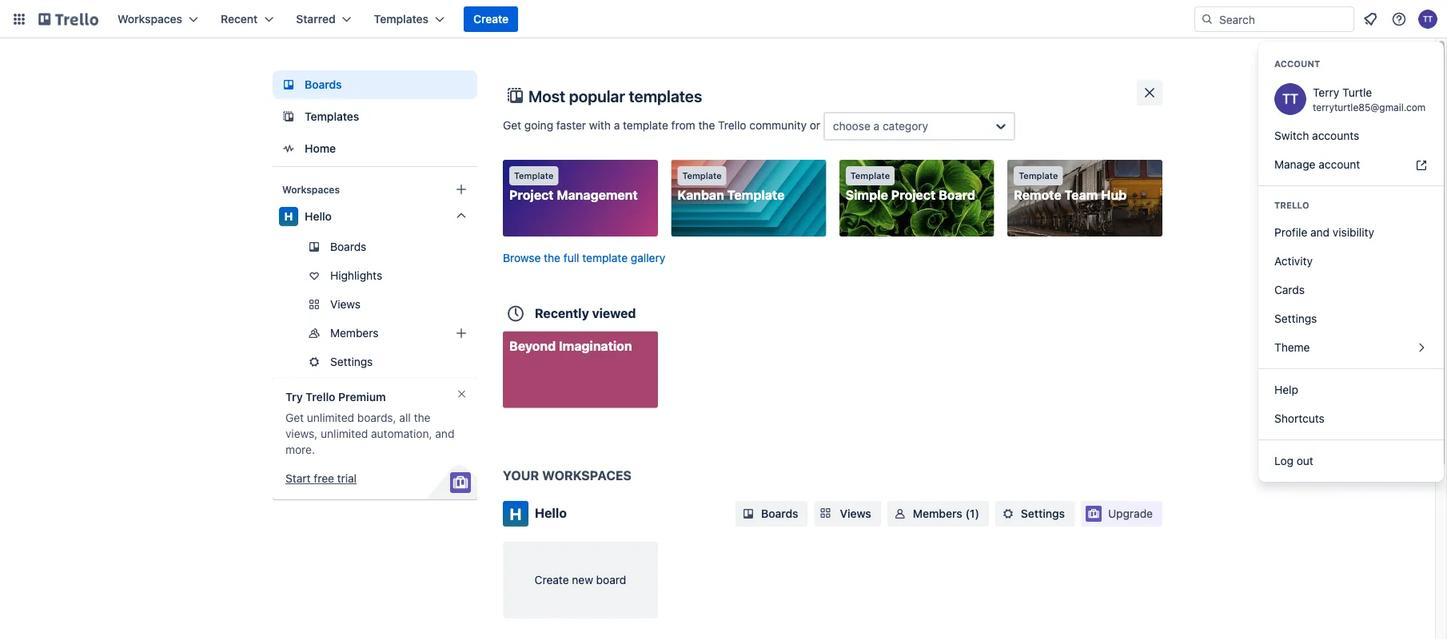 Task type: vqa. For each thing, say whether or not it's contained in the screenshot.
the rightmost sm icon
yes



Task type: locate. For each thing, give the bounding box(es) containing it.
0 vertical spatial get
[[503, 119, 522, 132]]

1 horizontal spatial members
[[913, 508, 963, 521]]

the left the full at the top left of the page
[[544, 251, 561, 264]]

0 horizontal spatial workspaces
[[118, 12, 182, 26]]

browse
[[503, 251, 541, 264]]

try trello premium get unlimited boards, all the views, unlimited automation, and more.
[[286, 391, 455, 457]]

sm image inside settings link
[[1001, 506, 1017, 522]]

0 horizontal spatial settings link
[[273, 350, 478, 375]]

template up "remote"
[[1019, 171, 1059, 181]]

0 vertical spatial h
[[284, 210, 293, 223]]

template down going
[[514, 171, 554, 181]]

1 sm image from the left
[[741, 506, 757, 522]]

terry turtle terryturtle85@gmail.com
[[1314, 86, 1427, 113]]

0 horizontal spatial views link
[[273, 292, 478, 318]]

0 vertical spatial trello
[[718, 119, 747, 132]]

boards for views
[[762, 508, 799, 521]]

0 vertical spatial template
[[623, 119, 669, 132]]

1 vertical spatial settings
[[330, 356, 373, 369]]

1 horizontal spatial a
[[874, 120, 880, 133]]

boards for highlights
[[330, 240, 367, 254]]

0 vertical spatial settings link
[[1259, 305, 1445, 334]]

2 sm image from the left
[[1001, 506, 1017, 522]]

trello
[[718, 119, 747, 132], [1275, 200, 1310, 211], [306, 391, 336, 404]]

settings
[[1275, 312, 1318, 326], [330, 356, 373, 369], [1022, 508, 1066, 521]]

recent
[[221, 12, 258, 26]]

boards link for views
[[736, 502, 808, 527]]

members inside members 'link'
[[330, 327, 379, 340]]

workspaces
[[542, 468, 632, 484]]

get left going
[[503, 119, 522, 132]]

Search field
[[1214, 7, 1354, 31]]

trello right the try
[[306, 391, 336, 404]]

a
[[614, 119, 620, 132], [874, 120, 880, 133]]

1 horizontal spatial hello
[[535, 506, 567, 521]]

templates inside templates link
[[305, 110, 359, 123]]

1 vertical spatial members
[[913, 508, 963, 521]]

2 vertical spatial boards link
[[736, 502, 808, 527]]

the right from
[[699, 119, 715, 132]]

settings link
[[1259, 305, 1445, 334], [273, 350, 478, 375], [996, 502, 1075, 527]]

0 horizontal spatial create
[[474, 12, 509, 26]]

views link up members 'link'
[[273, 292, 478, 318]]

activity
[[1275, 255, 1314, 268]]

shortcuts button
[[1259, 405, 1445, 434]]

board
[[939, 188, 976, 203]]

2 project from the left
[[892, 188, 936, 203]]

2 vertical spatial trello
[[306, 391, 336, 404]]

starred button
[[287, 6, 361, 32]]

create new board
[[535, 574, 627, 587]]

1 vertical spatial hello
[[535, 506, 567, 521]]

settings link right (1)
[[996, 502, 1075, 527]]

most
[[529, 86, 566, 105]]

create
[[474, 12, 509, 26], [535, 574, 569, 587]]

0 horizontal spatial views
[[330, 298, 361, 311]]

2 vertical spatial settings link
[[996, 502, 1075, 527]]

1 vertical spatial the
[[544, 251, 561, 264]]

members for members
[[330, 327, 379, 340]]

start free trial
[[286, 472, 357, 486]]

views left sm image
[[840, 508, 872, 521]]

1 vertical spatial workspaces
[[282, 184, 340, 195]]

project inside template simple project board
[[892, 188, 936, 203]]

0 horizontal spatial and
[[435, 428, 455, 441]]

1 vertical spatial h
[[510, 505, 522, 524]]

template inside template project management
[[514, 171, 554, 181]]

views down highlights
[[330, 298, 361, 311]]

get
[[503, 119, 522, 132], [286, 412, 304, 425]]

1 vertical spatial trello
[[1275, 200, 1310, 211]]

0 horizontal spatial trello
[[306, 391, 336, 404]]

home
[[305, 142, 336, 155]]

1 project from the left
[[510, 188, 554, 203]]

create for create
[[474, 12, 509, 26]]

h down the "your"
[[510, 505, 522, 524]]

views link
[[273, 292, 478, 318], [815, 502, 881, 527]]

0 vertical spatial members
[[330, 327, 379, 340]]

1 horizontal spatial settings
[[1022, 508, 1066, 521]]

the for try trello premium get unlimited boards, all the views, unlimited automation, and more.
[[414, 412, 431, 425]]

1 horizontal spatial create
[[535, 574, 569, 587]]

0 vertical spatial workspaces
[[118, 12, 182, 26]]

0 vertical spatial settings
[[1275, 312, 1318, 326]]

boards
[[305, 78, 342, 91], [330, 240, 367, 254], [762, 508, 799, 521]]

2 horizontal spatial the
[[699, 119, 715, 132]]

settings right (1)
[[1022, 508, 1066, 521]]

2 vertical spatial settings
[[1022, 508, 1066, 521]]

trello left community
[[718, 119, 747, 132]]

settings up premium
[[330, 356, 373, 369]]

h down home icon
[[284, 210, 293, 223]]

recent button
[[211, 6, 283, 32]]

1 horizontal spatial templates
[[374, 12, 429, 26]]

hello
[[305, 210, 332, 223], [535, 506, 567, 521]]

a right with
[[614, 119, 620, 132]]

templates up home
[[305, 110, 359, 123]]

templates
[[374, 12, 429, 26], [305, 110, 359, 123]]

terry turtle (terryturtle) image right open information menu icon
[[1419, 10, 1438, 29]]

template up simple on the right top of page
[[851, 171, 890, 181]]

template up kanban
[[683, 171, 722, 181]]

out
[[1297, 455, 1314, 468]]

boards link for highlights
[[273, 234, 478, 260]]

template
[[514, 171, 554, 181], [683, 171, 722, 181], [851, 171, 890, 181], [1019, 171, 1059, 181], [728, 188, 785, 203]]

1 vertical spatial and
[[435, 428, 455, 441]]

log
[[1275, 455, 1294, 468]]

1 vertical spatial boards
[[330, 240, 367, 254]]

premium
[[338, 391, 386, 404]]

hello down your workspaces
[[535, 506, 567, 521]]

0 notifications image
[[1362, 10, 1381, 29]]

terry turtle (terryturtle) image down account
[[1275, 83, 1307, 115]]

1 horizontal spatial h
[[510, 505, 522, 524]]

board
[[597, 574, 627, 587]]

0 vertical spatial views link
[[273, 292, 478, 318]]

0 horizontal spatial hello
[[305, 210, 332, 223]]

and right automation,
[[435, 428, 455, 441]]

search image
[[1202, 13, 1214, 26]]

1 horizontal spatial trello
[[718, 119, 747, 132]]

project left board
[[892, 188, 936, 203]]

turtle
[[1343, 86, 1373, 99]]

2 vertical spatial the
[[414, 412, 431, 425]]

sm image
[[741, 506, 757, 522], [1001, 506, 1017, 522]]

1 horizontal spatial terry turtle (terryturtle) image
[[1419, 10, 1438, 29]]

templates right starred dropdown button
[[374, 12, 429, 26]]

template for project
[[514, 171, 554, 181]]

activity link
[[1259, 247, 1445, 276]]

0 horizontal spatial terry turtle (terryturtle) image
[[1275, 83, 1307, 115]]

project up browse
[[510, 188, 554, 203]]

a right choose
[[874, 120, 880, 133]]

upgrade button
[[1082, 502, 1163, 527]]

terryturtle85@gmail.com
[[1314, 102, 1427, 113]]

choose a category
[[833, 120, 929, 133]]

boards link
[[273, 70, 478, 99], [273, 234, 478, 260], [736, 502, 808, 527]]

project inside template project management
[[510, 188, 554, 203]]

templates
[[629, 86, 703, 105]]

1 horizontal spatial views
[[840, 508, 872, 521]]

2 horizontal spatial settings
[[1275, 312, 1318, 326]]

manage account link
[[1259, 150, 1445, 179]]

settings up theme
[[1275, 312, 1318, 326]]

terry turtle (terryturtle) image
[[1419, 10, 1438, 29], [1275, 83, 1307, 115]]

the inside try trello premium get unlimited boards, all the views, unlimited automation, and more.
[[414, 412, 431, 425]]

0 vertical spatial and
[[1311, 226, 1330, 239]]

1 vertical spatial templates
[[305, 110, 359, 123]]

unlimited
[[307, 412, 354, 425], [321, 428, 368, 441]]

members left (1)
[[913, 508, 963, 521]]

0 vertical spatial terry turtle (terryturtle) image
[[1419, 10, 1438, 29]]

back to home image
[[38, 6, 98, 32]]

1 horizontal spatial the
[[544, 251, 561, 264]]

0 horizontal spatial get
[[286, 412, 304, 425]]

2 vertical spatial boards
[[762, 508, 799, 521]]

1 horizontal spatial views link
[[815, 502, 881, 527]]

2 horizontal spatial settings link
[[1259, 305, 1445, 334]]

0 horizontal spatial settings
[[330, 356, 373, 369]]

settings link for hello
[[996, 502, 1075, 527]]

simple
[[846, 188, 889, 203]]

template down templates
[[623, 119, 669, 132]]

theme button
[[1259, 334, 1445, 362]]

0 vertical spatial create
[[474, 12, 509, 26]]

1 vertical spatial create
[[535, 574, 569, 587]]

settings link down activity link
[[1259, 305, 1445, 334]]

and
[[1311, 226, 1330, 239], [435, 428, 455, 441]]

template board image
[[279, 107, 298, 126]]

template inside template simple project board
[[851, 171, 890, 181]]

viewed
[[593, 306, 636, 321]]

0 horizontal spatial the
[[414, 412, 431, 425]]

templates inside templates "popup button"
[[374, 12, 429, 26]]

views link left sm image
[[815, 502, 881, 527]]

and right profile
[[1311, 226, 1330, 239]]

get up views,
[[286, 412, 304, 425]]

1 vertical spatial boards link
[[273, 234, 478, 260]]

create inside button
[[474, 12, 509, 26]]

0 vertical spatial boards
[[305, 78, 342, 91]]

manage
[[1275, 158, 1316, 171]]

0 vertical spatial templates
[[374, 12, 429, 26]]

workspaces button
[[108, 6, 208, 32]]

0 vertical spatial the
[[699, 119, 715, 132]]

0 horizontal spatial templates
[[305, 110, 359, 123]]

hello down home
[[305, 210, 332, 223]]

views
[[330, 298, 361, 311], [840, 508, 872, 521]]

0 horizontal spatial project
[[510, 188, 554, 203]]

1 horizontal spatial project
[[892, 188, 936, 203]]

0 vertical spatial hello
[[305, 210, 332, 223]]

0 horizontal spatial sm image
[[741, 506, 757, 522]]

get going faster with a template from the trello community or
[[503, 119, 824, 132]]

template
[[623, 119, 669, 132], [583, 251, 628, 264]]

members down highlights
[[330, 327, 379, 340]]

2 horizontal spatial trello
[[1275, 200, 1310, 211]]

1 horizontal spatial settings link
[[996, 502, 1075, 527]]

your workspaces
[[503, 468, 632, 484]]

trello up profile
[[1275, 200, 1310, 211]]

0 horizontal spatial members
[[330, 327, 379, 340]]

1 vertical spatial views
[[840, 508, 872, 521]]

free
[[314, 472, 334, 486]]

unlimited up views,
[[307, 412, 354, 425]]

template inside 'template remote team hub'
[[1019, 171, 1059, 181]]

1 vertical spatial get
[[286, 412, 304, 425]]

1 vertical spatial terry turtle (terryturtle) image
[[1275, 83, 1307, 115]]

members
[[330, 327, 379, 340], [913, 508, 963, 521]]

workspaces
[[118, 12, 182, 26], [282, 184, 340, 195]]

1 horizontal spatial sm image
[[1001, 506, 1017, 522]]

sm image
[[893, 506, 909, 522]]

1 horizontal spatial and
[[1311, 226, 1330, 239]]

the right all
[[414, 412, 431, 425]]

settings link down members 'link'
[[273, 350, 478, 375]]

unlimited down boards,
[[321, 428, 368, 441]]

template right the full at the top left of the page
[[583, 251, 628, 264]]

profile
[[1275, 226, 1308, 239]]

start
[[286, 472, 311, 486]]

kanban
[[678, 188, 725, 203]]



Task type: describe. For each thing, give the bounding box(es) containing it.
or
[[810, 119, 821, 132]]

1 horizontal spatial get
[[503, 119, 522, 132]]

views,
[[286, 428, 318, 441]]

1 horizontal spatial workspaces
[[282, 184, 340, 195]]

create button
[[464, 6, 519, 32]]

accounts
[[1313, 129, 1360, 142]]

templates link
[[273, 102, 478, 131]]

upgrade
[[1109, 508, 1154, 521]]

gallery
[[631, 251, 666, 264]]

create for create new board
[[535, 574, 569, 587]]

hub
[[1102, 188, 1127, 203]]

account
[[1319, 158, 1361, 171]]

account
[[1275, 59, 1321, 69]]

category
[[883, 120, 929, 133]]

members link
[[273, 321, 478, 346]]

terry
[[1314, 86, 1340, 99]]

start free trial button
[[286, 471, 357, 487]]

automation,
[[371, 428, 432, 441]]

with
[[590, 119, 611, 132]]

from
[[672, 119, 696, 132]]

templates button
[[365, 6, 454, 32]]

members (1)
[[913, 508, 980, 521]]

shortcuts
[[1275, 412, 1325, 426]]

browse the full template gallery link
[[503, 251, 666, 264]]

trello inside try trello premium get unlimited boards, all the views, unlimited automation, and more.
[[306, 391, 336, 404]]

workspaces inside "popup button"
[[118, 12, 182, 26]]

choose
[[833, 120, 871, 133]]

popular
[[569, 86, 626, 105]]

remote
[[1014, 188, 1062, 203]]

sm image for settings
[[1001, 506, 1017, 522]]

more.
[[286, 444, 315, 457]]

full
[[564, 251, 580, 264]]

cards link
[[1259, 276, 1445, 305]]

management
[[557, 188, 638, 203]]

0 horizontal spatial h
[[284, 210, 293, 223]]

manage account
[[1275, 158, 1361, 171]]

your
[[503, 468, 539, 484]]

template for remote
[[1019, 171, 1059, 181]]

cards
[[1275, 284, 1306, 297]]

1 vertical spatial template
[[583, 251, 628, 264]]

recently viewed
[[535, 306, 636, 321]]

help
[[1275, 384, 1299, 397]]

0 horizontal spatial a
[[614, 119, 620, 132]]

switch accounts
[[1275, 129, 1360, 142]]

template kanban template
[[678, 171, 785, 203]]

beyond imagination link
[[503, 332, 658, 408]]

sm image for boards
[[741, 506, 757, 522]]

and inside try trello premium get unlimited boards, all the views, unlimited automation, and more.
[[435, 428, 455, 441]]

highlights
[[330, 269, 383, 282]]

profile and visibility
[[1275, 226, 1375, 239]]

browse the full template gallery
[[503, 251, 666, 264]]

all
[[400, 412, 411, 425]]

beyond
[[510, 338, 556, 354]]

starred
[[296, 12, 336, 26]]

create a workspace image
[[452, 180, 471, 199]]

highlights link
[[273, 263, 478, 289]]

primary element
[[0, 0, 1448, 38]]

settings link for trello
[[1259, 305, 1445, 334]]

open information menu image
[[1392, 11, 1408, 27]]

add image
[[452, 324, 471, 343]]

board image
[[279, 75, 298, 94]]

members for members (1)
[[913, 508, 963, 521]]

template right kanban
[[728, 188, 785, 203]]

community
[[750, 119, 807, 132]]

1 vertical spatial unlimited
[[321, 428, 368, 441]]

the for get going faster with a template from the trello community or
[[699, 119, 715, 132]]

0 vertical spatial views
[[330, 298, 361, 311]]

imagination
[[559, 338, 632, 354]]

template for simple
[[851, 171, 890, 181]]

trial
[[337, 472, 357, 486]]

template project management
[[510, 171, 638, 203]]

going
[[525, 119, 554, 132]]

1 vertical spatial settings link
[[273, 350, 478, 375]]

get inside try trello premium get unlimited boards, all the views, unlimited automation, and more.
[[286, 412, 304, 425]]

template for kanban
[[683, 171, 722, 181]]

(1)
[[966, 508, 980, 521]]

home image
[[279, 139, 298, 158]]

1 vertical spatial views link
[[815, 502, 881, 527]]

log out
[[1275, 455, 1314, 468]]

help link
[[1259, 376, 1445, 405]]

boards,
[[357, 412, 396, 425]]

home link
[[273, 134, 478, 163]]

try
[[286, 391, 303, 404]]

beyond imagination
[[510, 338, 632, 354]]

visibility
[[1334, 226, 1375, 239]]

log out button
[[1259, 447, 1445, 476]]

team
[[1065, 188, 1099, 203]]

switch accounts link
[[1259, 122, 1445, 150]]

0 vertical spatial unlimited
[[307, 412, 354, 425]]

most popular templates
[[529, 86, 703, 105]]

switch
[[1275, 129, 1310, 142]]

0 vertical spatial boards link
[[273, 70, 478, 99]]

template simple project board
[[846, 171, 976, 203]]

recently
[[535, 306, 589, 321]]

theme
[[1275, 341, 1311, 354]]

new
[[572, 574, 594, 587]]

profile and visibility link
[[1259, 218, 1445, 247]]

faster
[[557, 119, 586, 132]]

template remote team hub
[[1014, 171, 1127, 203]]



